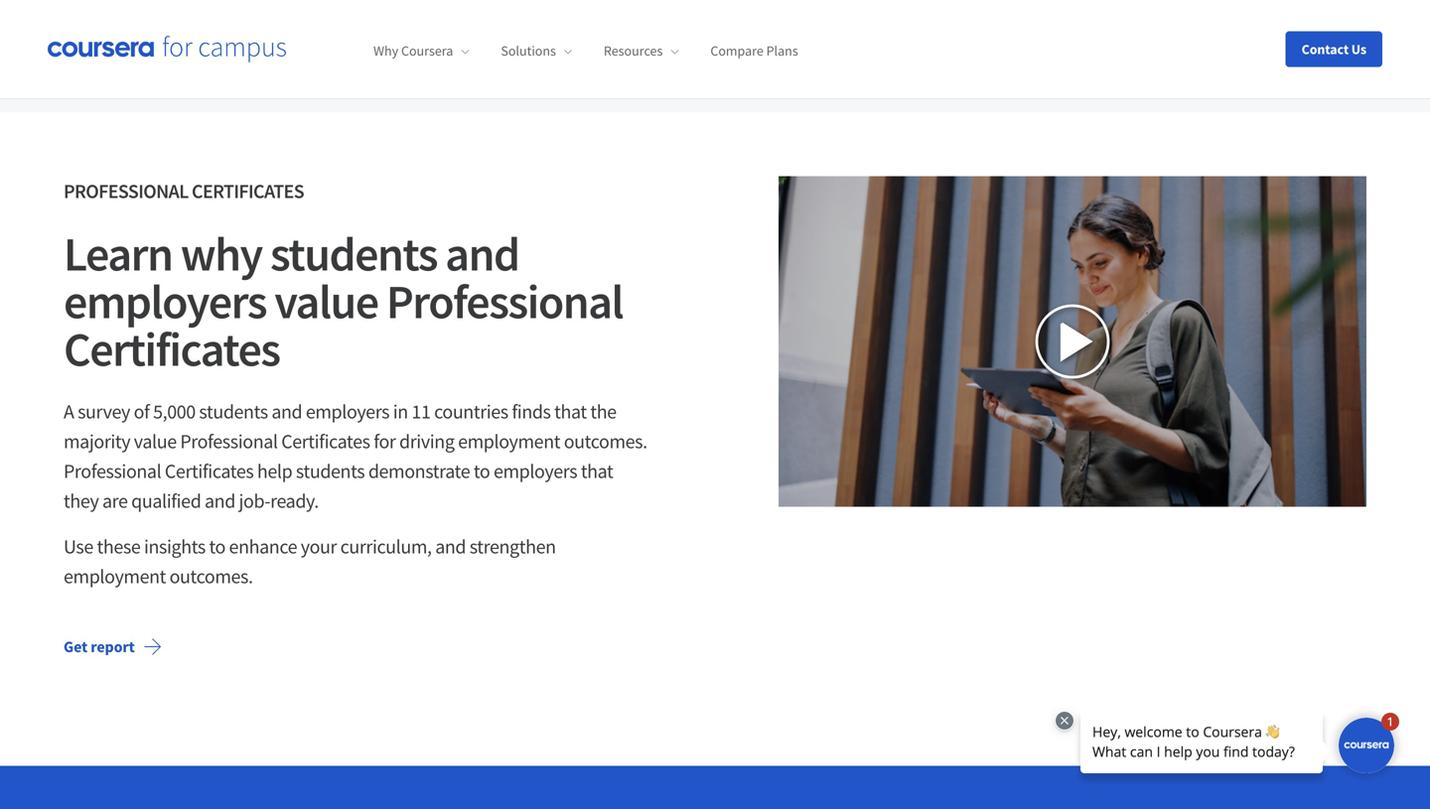 Task type: describe. For each thing, give the bounding box(es) containing it.
compare
[[711, 42, 764, 60]]

coursera
[[401, 42, 453, 60]]

1 vertical spatial students
[[199, 400, 268, 424]]

ready.
[[270, 489, 319, 514]]

countries
[[434, 400, 509, 424]]

report
[[91, 638, 135, 657]]

use these insights to enhance your curriculum, and strengthen employment outcomes.
[[64, 535, 556, 589]]

11
[[412, 400, 431, 424]]

why
[[181, 224, 262, 284]]

to inside use these insights to enhance your curriculum, and strengthen employment outcomes.
[[209, 535, 226, 560]]

a
[[64, 400, 74, 424]]

compare plans
[[711, 42, 799, 60]]

get report
[[64, 638, 135, 657]]

these
[[97, 535, 140, 560]]

outcomes. inside use these insights to enhance your curriculum, and strengthen employment outcomes.
[[170, 565, 253, 589]]

learn why students and employers value professional certificates
[[64, 224, 623, 379]]

1 horizontal spatial employers
[[306, 400, 390, 424]]

are
[[102, 489, 128, 514]]

certificates inside learn why students and employers value professional certificates
[[64, 320, 280, 379]]

1 vertical spatial that
[[581, 459, 614, 484]]

contact us button
[[1287, 31, 1383, 67]]

job-
[[239, 489, 270, 514]]

learn
[[64, 224, 173, 284]]

5,000
[[153, 400, 196, 424]]

help
[[257, 459, 292, 484]]

professional inside learn why students and employers value professional certificates
[[386, 272, 623, 332]]

plans
[[767, 42, 799, 60]]

strengthen
[[470, 535, 556, 560]]

employment inside use these insights to enhance your curriculum, and strengthen employment outcomes.
[[64, 565, 166, 589]]

why coursera
[[374, 42, 453, 60]]

value inside learn why students and employers value professional certificates
[[275, 272, 378, 332]]

us
[[1352, 40, 1367, 58]]

get report link
[[48, 624, 179, 671]]

survey
[[78, 400, 130, 424]]



Task type: vqa. For each thing, say whether or not it's contained in the screenshot.
1st • from the right
no



Task type: locate. For each thing, give the bounding box(es) containing it.
why
[[374, 42, 399, 60]]

0 vertical spatial that
[[555, 400, 587, 424]]

that left 'the'
[[555, 400, 587, 424]]

to
[[474, 459, 490, 484], [209, 535, 226, 560]]

finds
[[512, 400, 551, 424]]

0 vertical spatial employment
[[458, 429, 561, 454]]

students inside learn why students and employers value professional certificates
[[270, 224, 437, 284]]

0 vertical spatial value
[[275, 272, 378, 332]]

enhance
[[229, 535, 297, 560]]

the
[[591, 400, 617, 424]]

certificates up 5,000
[[64, 320, 280, 379]]

2 vertical spatial employers
[[494, 459, 578, 484]]

1 horizontal spatial employment
[[458, 429, 561, 454]]

contact
[[1302, 40, 1350, 58]]

value
[[275, 272, 378, 332], [134, 429, 177, 454]]

0 horizontal spatial employers
[[64, 272, 266, 332]]

to down countries
[[474, 459, 490, 484]]

0 vertical spatial outcomes.
[[564, 429, 648, 454]]

2 horizontal spatial employers
[[494, 459, 578, 484]]

employers inside learn why students and employers value professional certificates
[[64, 272, 266, 332]]

driving
[[400, 429, 455, 454]]

insights
[[144, 535, 206, 560]]

curriculum,
[[341, 535, 432, 560]]

for
[[374, 429, 396, 454]]

certificates left for
[[281, 429, 370, 454]]

0 vertical spatial employers
[[64, 272, 266, 332]]

they
[[64, 489, 99, 514]]

0 vertical spatial students
[[270, 224, 437, 284]]

get
[[64, 638, 88, 657]]

certificates
[[192, 179, 304, 204], [64, 320, 280, 379], [281, 429, 370, 454], [165, 459, 254, 484]]

to inside a survey of 5,000 students and employers in 11 countries finds that the majority value professional certificates for driving employment outcomes. professional certificates help students demonstrate to employers that they are qualified and job-ready.
[[474, 459, 490, 484]]

micro-credentials video thumb image
[[779, 176, 1367, 507]]

of
[[134, 400, 150, 424]]

1 horizontal spatial value
[[275, 272, 378, 332]]

to right insights
[[209, 535, 226, 560]]

and
[[445, 224, 519, 284], [272, 400, 302, 424], [205, 489, 235, 514], [435, 535, 466, 560]]

why coursera link
[[374, 42, 469, 60]]

solutions link
[[501, 42, 572, 60]]

demonstrate
[[369, 459, 470, 484]]

1 horizontal spatial to
[[474, 459, 490, 484]]

resources
[[604, 42, 663, 60]]

compare plans link
[[711, 42, 799, 60]]

students
[[270, 224, 437, 284], [199, 400, 268, 424], [296, 459, 365, 484]]

outcomes. down 'the'
[[564, 429, 648, 454]]

0 horizontal spatial to
[[209, 535, 226, 560]]

solutions
[[501, 42, 556, 60]]

and inside use these insights to enhance your curriculum, and strengthen employment outcomes.
[[435, 535, 466, 560]]

your
[[301, 535, 337, 560]]

certificates up qualified
[[165, 459, 254, 484]]

1 horizontal spatial outcomes.
[[564, 429, 648, 454]]

majority
[[64, 429, 130, 454]]

1 vertical spatial employment
[[64, 565, 166, 589]]

1 vertical spatial to
[[209, 535, 226, 560]]

certificates up 'why'
[[192, 179, 304, 204]]

employment inside a survey of 5,000 students and employers in 11 countries finds that the majority value professional certificates for driving employment outcomes. professional certificates help students demonstrate to employers that they are qualified and job-ready.
[[458, 429, 561, 454]]

qualified
[[131, 489, 201, 514]]

value inside a survey of 5,000 students and employers in 11 countries finds that the majority value professional certificates for driving employment outcomes. professional certificates help students demonstrate to employers that they are qualified and job-ready.
[[134, 429, 177, 454]]

that
[[555, 400, 587, 424], [581, 459, 614, 484]]

professional certificates
[[64, 179, 304, 204]]

that down 'the'
[[581, 459, 614, 484]]

use
[[64, 535, 93, 560]]

outcomes.
[[564, 429, 648, 454], [170, 565, 253, 589]]

contact us
[[1302, 40, 1367, 58]]

professional
[[64, 179, 188, 204], [386, 272, 623, 332], [180, 429, 278, 454], [64, 459, 161, 484]]

0 horizontal spatial outcomes.
[[170, 565, 253, 589]]

2 vertical spatial students
[[296, 459, 365, 484]]

coursera for campus image
[[48, 35, 286, 63]]

1 vertical spatial value
[[134, 429, 177, 454]]

1 vertical spatial employers
[[306, 400, 390, 424]]

resources link
[[604, 42, 679, 60]]

0 horizontal spatial employment
[[64, 565, 166, 589]]

a survey of 5,000 students and employers in 11 countries finds that the majority value professional certificates for driving employment outcomes. professional certificates help students demonstrate to employers that they are qualified and job-ready.
[[64, 400, 648, 514]]

outcomes. inside a survey of 5,000 students and employers in 11 countries finds that the majority value professional certificates for driving employment outcomes. professional certificates help students demonstrate to employers that they are qualified and job-ready.
[[564, 429, 648, 454]]

employers
[[64, 272, 266, 332], [306, 400, 390, 424], [494, 459, 578, 484]]

0 horizontal spatial value
[[134, 429, 177, 454]]

employment
[[458, 429, 561, 454], [64, 565, 166, 589]]

employment down finds
[[458, 429, 561, 454]]

0 vertical spatial to
[[474, 459, 490, 484]]

in
[[393, 400, 408, 424]]

outcomes. down insights
[[170, 565, 253, 589]]

and inside learn why students and employers value professional certificates
[[445, 224, 519, 284]]

1 vertical spatial outcomes.
[[170, 565, 253, 589]]

employment down these on the left bottom of the page
[[64, 565, 166, 589]]



